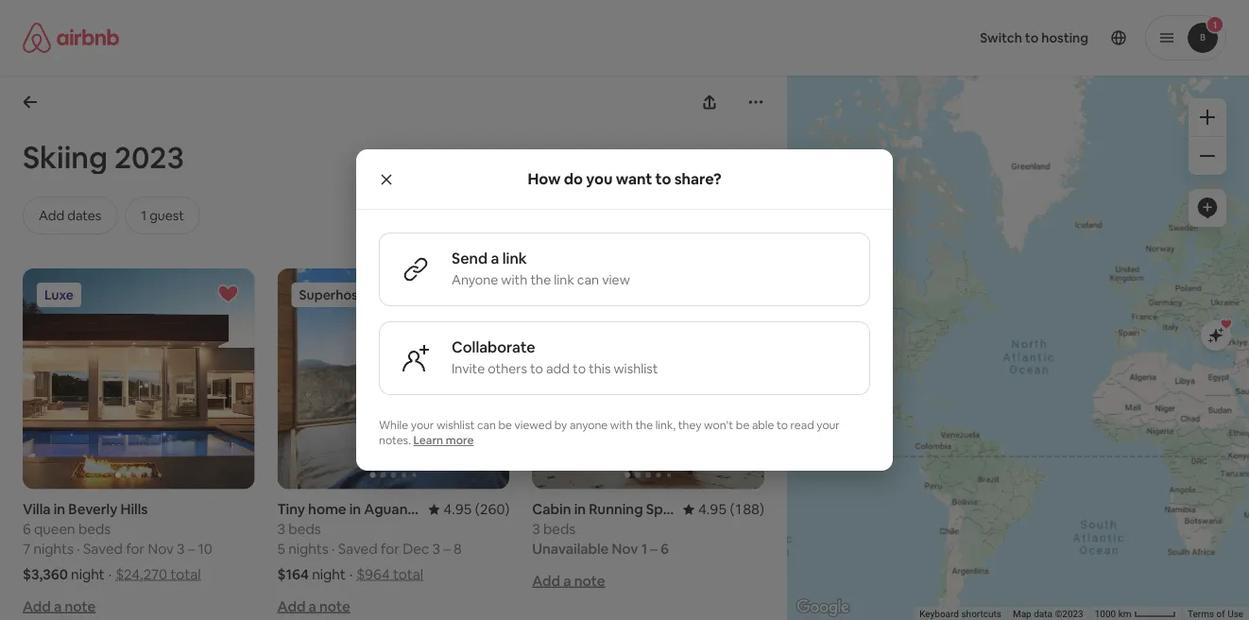 Task type: locate. For each thing, give the bounding box(es) containing it.
3 group from the left
[[532, 268, 765, 489]]

0 horizontal spatial be
[[499, 418, 512, 432]]

·
[[77, 540, 80, 558], [332, 540, 335, 558], [108, 565, 112, 583], [350, 565, 353, 583]]

0 horizontal spatial the
[[531, 271, 551, 288]]

beds
[[78, 520, 111, 538], [289, 520, 321, 538], [543, 520, 576, 538]]

2 horizontal spatial –
[[651, 540, 658, 558]]

unavailable
[[532, 540, 609, 558]]

1 total from the left
[[170, 565, 201, 583]]

0 vertical spatial wishlist
[[614, 360, 658, 377]]

2 total from the left
[[393, 565, 424, 583]]

shortcuts
[[962, 608, 1002, 620]]

a right send
[[491, 248, 499, 267]]

0 horizontal spatial night
[[71, 565, 105, 583]]

$24,270 total button
[[115, 565, 201, 583]]

collaborate invite others to add to this wishlist
[[452, 337, 658, 377]]

night right $3,360
[[71, 565, 105, 583]]

want
[[616, 169, 652, 189]]

note down the unavailable
[[574, 571, 605, 590]]

add for villa in beverly hills 6 queen beds 7 nights · saved for nov 3 – 10 $3,360 night · $24,270 total
[[23, 597, 51, 615]]

0 horizontal spatial your
[[411, 418, 434, 432]]

2 for from the left
[[381, 540, 400, 558]]

1 horizontal spatial the
[[636, 418, 653, 432]]

– left 8
[[443, 540, 451, 558]]

the inside 'send a link anyone with the link can view'
[[531, 271, 551, 288]]

wishlist
[[614, 360, 658, 377], [437, 418, 475, 432]]

with right anyone
[[610, 418, 633, 432]]

for up $964 total button
[[381, 540, 400, 558]]

wishlist inside "while your wishlist can be viewed by anyone with the link, they won't be able to read your notes."
[[437, 418, 475, 432]]

0 vertical spatial link
[[503, 248, 527, 267]]

1 horizontal spatial nov
[[612, 540, 638, 558]]

2 horizontal spatial beds
[[543, 520, 576, 538]]

©2023
[[1055, 608, 1084, 620]]

add down $164
[[278, 597, 306, 615]]

1
[[641, 540, 648, 558]]

1 saved from the left
[[83, 540, 123, 558]]

add a note button
[[532, 571, 605, 590], [23, 597, 96, 615], [278, 597, 350, 615]]

read
[[791, 418, 814, 432]]

wishlist right this
[[614, 360, 658, 377]]

skiing
[[23, 137, 108, 177]]

1 vertical spatial with
[[610, 418, 633, 432]]

2 beds from the left
[[289, 520, 321, 538]]

add a place to the map image
[[1197, 197, 1219, 219]]

– inside villa in beverly hills 6 queen beds 7 nights · saved for nov 3 – 10 $3,360 night · $24,270 total
[[188, 540, 195, 558]]

3
[[278, 520, 286, 538], [532, 520, 540, 538], [177, 540, 185, 558], [432, 540, 440, 558]]

saved up $964
[[338, 540, 378, 558]]

view
[[602, 271, 630, 288]]

1 horizontal spatial total
[[393, 565, 424, 583]]

1 horizontal spatial can
[[577, 271, 599, 288]]

$964
[[357, 565, 390, 583]]

0 horizontal spatial nov
[[148, 540, 174, 558]]

total
[[170, 565, 201, 583], [393, 565, 424, 583]]

be left able
[[736, 418, 750, 432]]

how do you want to share? dialog
[[356, 149, 893, 471]]

1 nov from the left
[[148, 540, 174, 558]]

1 nights from the left
[[33, 540, 74, 558]]

3 beds 5 nights · saved for dec 3 – 8 $164 night · $964 total
[[278, 520, 462, 583]]

2 night from the left
[[312, 565, 346, 583]]

1 vertical spatial the
[[636, 418, 653, 432]]

1 beds from the left
[[78, 520, 111, 538]]

3 beds from the left
[[543, 520, 576, 538]]

beds inside villa in beverly hills 6 queen beds 7 nights · saved for nov 3 – 10 $3,360 night · $24,270 total
[[78, 520, 111, 538]]

add a note
[[532, 571, 605, 590], [23, 597, 96, 615], [278, 597, 350, 615]]

6 inside villa in beverly hills 6 queen beds 7 nights · saved for nov 3 – 10 $3,360 night · $24,270 total
[[23, 520, 31, 538]]

2 horizontal spatial add a note button
[[532, 571, 605, 590]]

can left viewed
[[477, 418, 496, 432]]

beds down beverly
[[78, 520, 111, 538]]

0 horizontal spatial link
[[503, 248, 527, 267]]

google image
[[792, 595, 854, 620]]

a
[[491, 248, 499, 267], [563, 571, 571, 590], [54, 597, 62, 615], [309, 597, 317, 615]]

0 vertical spatial can
[[577, 271, 599, 288]]

saved
[[83, 540, 123, 558], [338, 540, 378, 558]]

0 horizontal spatial can
[[477, 418, 496, 432]]

0 horizontal spatial saved
[[83, 540, 123, 558]]

0 horizontal spatial with
[[501, 271, 528, 288]]

3 inside villa in beverly hills 6 queen beds 7 nights · saved for nov 3 – 10 $3,360 night · $24,270 total
[[177, 540, 185, 558]]

3 left 10
[[177, 540, 185, 558]]

4.95 for 4.95 (260)
[[444, 500, 472, 518]]

wishlist inside collaborate invite others to add to this wishlist
[[614, 360, 658, 377]]

2 horizontal spatial group
[[532, 268, 765, 489]]

– left 10
[[188, 540, 195, 558]]

6
[[23, 520, 31, 538], [661, 540, 669, 558]]

add a note down $3,360
[[23, 597, 96, 615]]

link right send
[[503, 248, 527, 267]]

add down the unavailable
[[532, 571, 560, 590]]

add down $3,360
[[23, 597, 51, 615]]

(188)
[[730, 500, 765, 518]]

nights
[[33, 540, 74, 558], [288, 540, 329, 558]]

note
[[574, 571, 605, 590], [65, 597, 96, 615], [320, 597, 350, 615]]

0 horizontal spatial 4.95
[[444, 500, 472, 518]]

be
[[499, 418, 512, 432], [736, 418, 750, 432]]

0 horizontal spatial beds
[[78, 520, 111, 538]]

1 night from the left
[[71, 565, 105, 583]]

queen
[[34, 520, 75, 538]]

map
[[1013, 608, 1032, 620]]

to right want
[[656, 169, 671, 189]]

1 vertical spatial 6
[[661, 540, 669, 558]]

2 horizontal spatial add
[[532, 571, 560, 590]]

able
[[752, 418, 774, 432]]

1 horizontal spatial 6
[[661, 540, 669, 558]]

0 horizontal spatial 6
[[23, 520, 31, 538]]

a inside 'send a link anyone with the link can view'
[[491, 248, 499, 267]]

nov
[[148, 540, 174, 558], [612, 540, 638, 558]]

– inside 3 beds 5 nights · saved for dec 3 – 8 $164 night · $964 total
[[443, 540, 451, 558]]

0 horizontal spatial nights
[[33, 540, 74, 558]]

to left this
[[573, 360, 586, 377]]

beds up the unavailable
[[543, 520, 576, 538]]

link left view
[[554, 271, 574, 288]]

0 horizontal spatial add a note
[[23, 597, 96, 615]]

3 up the unavailable
[[532, 520, 540, 538]]

nights down queen
[[33, 540, 74, 558]]

0 horizontal spatial for
[[126, 540, 145, 558]]

3 beds unavailable nov 1 – 6
[[532, 520, 669, 558]]

1 horizontal spatial night
[[312, 565, 346, 583]]

2 4.95 from the left
[[698, 500, 727, 518]]

2 group from the left
[[278, 268, 510, 489]]

to
[[656, 169, 671, 189], [530, 360, 543, 377], [573, 360, 586, 377], [777, 418, 788, 432]]

–
[[188, 540, 195, 558], [443, 540, 451, 558], [651, 540, 658, 558]]

add a note button down the unavailable
[[532, 571, 605, 590]]

add a note button for villa in beverly hills 6 queen beds 7 nights · saved for nov 3 – 10 $3,360 night · $24,270 total
[[23, 597, 96, 615]]

a down $3,360
[[54, 597, 62, 615]]

saved down beverly
[[83, 540, 123, 558]]

3 – from the left
[[651, 540, 658, 558]]

0 vertical spatial the
[[531, 271, 551, 288]]

0 horizontal spatial add a note button
[[23, 597, 96, 615]]

0 horizontal spatial add
[[23, 597, 51, 615]]

total down the dec
[[393, 565, 424, 583]]

1 for from the left
[[126, 540, 145, 558]]

1 4.95 from the left
[[444, 500, 472, 518]]

nights inside 3 beds 5 nights · saved for dec 3 – 8 $164 night · $964 total
[[288, 540, 329, 558]]

6 inside 3 beds unavailable nov 1 – 6
[[661, 540, 669, 558]]

for up $24,270
[[126, 540, 145, 558]]

0 horizontal spatial group
[[23, 268, 255, 489]]

0 horizontal spatial total
[[170, 565, 201, 583]]

2 nov from the left
[[612, 540, 638, 558]]

add a note down the unavailable
[[532, 571, 605, 590]]

1 horizontal spatial nights
[[288, 540, 329, 558]]

0 horizontal spatial note
[[65, 597, 96, 615]]

for
[[126, 540, 145, 558], [381, 540, 400, 558]]

1 group from the left
[[23, 268, 255, 489]]

a down $164
[[309, 597, 317, 615]]

beds inside 3 beds 5 nights · saved for dec 3 – 8 $164 night · $964 total
[[289, 520, 321, 538]]

learn more link
[[414, 433, 474, 448]]

terms of use
[[1188, 608, 1244, 620]]

night right $164
[[312, 565, 346, 583]]

total down 10
[[170, 565, 201, 583]]

note down $3,360
[[65, 597, 96, 615]]

1 horizontal spatial for
[[381, 540, 400, 558]]

group
[[23, 268, 255, 489], [278, 268, 510, 489], [532, 268, 765, 489]]

1 horizontal spatial group
[[278, 268, 510, 489]]

your
[[411, 418, 434, 432], [817, 418, 840, 432]]

1 horizontal spatial –
[[443, 540, 451, 558]]

6 up '7'
[[23, 520, 31, 538]]

with
[[501, 271, 528, 288], [610, 418, 633, 432]]

4.95 left (188)
[[698, 500, 727, 518]]

4.95 for 4.95 (188)
[[698, 500, 727, 518]]

2 your from the left
[[817, 418, 840, 432]]

can left view
[[577, 271, 599, 288]]

nights right 5
[[288, 540, 329, 558]]

0 vertical spatial 6
[[23, 520, 31, 538]]

0 horizontal spatial wishlist
[[437, 418, 475, 432]]

wishlist up more
[[437, 418, 475, 432]]

how
[[528, 169, 561, 189]]

can
[[577, 271, 599, 288], [477, 418, 496, 432]]

nov left 1
[[612, 540, 638, 558]]

be left viewed
[[499, 418, 512, 432]]

profile element
[[647, 0, 1227, 76]]

a down the unavailable
[[563, 571, 571, 590]]

1 horizontal spatial 4.95
[[698, 500, 727, 518]]

8
[[454, 540, 462, 558]]

1 horizontal spatial add a note button
[[278, 597, 350, 615]]

6 right 1
[[661, 540, 669, 558]]

2 saved from the left
[[338, 540, 378, 558]]

note for villa in beverly hills 6 queen beds 7 nights · saved for nov 3 – 10 $3,360 night · $24,270 total
[[65, 597, 96, 615]]

beds inside 3 beds unavailable nov 1 – 6
[[543, 520, 576, 538]]

use
[[1228, 608, 1244, 620]]

for inside villa in beverly hills 6 queen beds 7 nights · saved for nov 3 – 10 $3,360 night · $24,270 total
[[126, 540, 145, 558]]

1 horizontal spatial wishlist
[[614, 360, 658, 377]]

night
[[71, 565, 105, 583], [312, 565, 346, 583]]

2 nights from the left
[[288, 540, 329, 558]]

to right able
[[777, 418, 788, 432]]

0 horizontal spatial –
[[188, 540, 195, 558]]

add a note down $164
[[278, 597, 350, 615]]

1 horizontal spatial with
[[610, 418, 633, 432]]

1 horizontal spatial saved
[[338, 540, 378, 558]]

saved inside villa in beverly hills 6 queen beds 7 nights · saved for nov 3 – 10 $3,360 night · $24,270 total
[[83, 540, 123, 558]]

– inside 3 beds unavailable nov 1 – 6
[[651, 540, 658, 558]]

add a note button down $3,360
[[23, 597, 96, 615]]

1 vertical spatial can
[[477, 418, 496, 432]]

the right remove from wishlist: tiny home in aguanga image
[[531, 271, 551, 288]]

3 right the dec
[[432, 540, 440, 558]]

1 vertical spatial wishlist
[[437, 418, 475, 432]]

1 horizontal spatial link
[[554, 271, 574, 288]]

add
[[546, 360, 570, 377]]

your up learn
[[411, 418, 434, 432]]

nov up $24,270 total button
[[148, 540, 174, 558]]

1 – from the left
[[188, 540, 195, 558]]

with right remove from wishlist: tiny home in aguanga image
[[501, 271, 528, 288]]

dec
[[403, 540, 429, 558]]

add a note button down $164
[[278, 597, 350, 615]]

– right 1
[[651, 540, 658, 558]]

2 – from the left
[[443, 540, 451, 558]]

1 horizontal spatial beds
[[289, 520, 321, 538]]

the left link,
[[636, 418, 653, 432]]

the
[[531, 271, 551, 288], [636, 418, 653, 432]]

note down 3 beds 5 nights · saved for dec 3 – 8 $164 night · $964 total
[[320, 597, 350, 615]]

data
[[1034, 608, 1053, 620]]

4.95 left (260)
[[444, 500, 472, 518]]

4.95
[[444, 500, 472, 518], [698, 500, 727, 518]]

add
[[532, 571, 560, 590], [23, 597, 51, 615], [278, 597, 306, 615]]

km
[[1119, 608, 1132, 620]]

to inside "while your wishlist can be viewed by anyone with the link, they won't be able to read your notes."
[[777, 418, 788, 432]]

learn
[[414, 433, 443, 448]]

link
[[503, 248, 527, 267], [554, 271, 574, 288]]

a for third group
[[563, 571, 571, 590]]

1 horizontal spatial be
[[736, 418, 750, 432]]

2 horizontal spatial note
[[574, 571, 605, 590]]

map data ©2023
[[1013, 608, 1084, 620]]

keyboard shortcuts
[[920, 608, 1002, 620]]

1 horizontal spatial your
[[817, 418, 840, 432]]

send a link anyone with the link can view
[[452, 248, 630, 288]]

0 vertical spatial with
[[501, 271, 528, 288]]

2 horizontal spatial add a note
[[532, 571, 605, 590]]

a for saved for nov 3 – 10 group
[[54, 597, 62, 615]]

4.95 out of 5 average rating,  188 reviews image
[[683, 500, 765, 518]]

note for 3 beds unavailable nov 1 – 6
[[574, 571, 605, 590]]

5
[[278, 540, 285, 558]]

beds up $164
[[289, 520, 321, 538]]

your right read
[[817, 418, 840, 432]]



Task type: vqa. For each thing, say whether or not it's contained in the screenshot.
0.1
no



Task type: describe. For each thing, give the bounding box(es) containing it.
with inside "while your wishlist can be viewed by anyone with the link, they won't be able to read your notes."
[[610, 418, 633, 432]]

hills
[[121, 500, 148, 518]]

1000 km button
[[1089, 607, 1182, 620]]

can inside 'send a link anyone with the link can view'
[[577, 271, 599, 288]]

remove from wishlist: tiny home in aguanga image
[[472, 283, 495, 305]]

can inside "while your wishlist can be viewed by anyone with the link, they won't be able to read your notes."
[[477, 418, 496, 432]]

1 horizontal spatial add a note
[[278, 597, 350, 615]]

$164
[[278, 565, 309, 583]]

anyone
[[570, 418, 608, 432]]

for inside 3 beds 5 nights · saved for dec 3 – 8 $164 night · $964 total
[[381, 540, 400, 558]]

add for 3 beds unavailable nov 1 – 6
[[532, 571, 560, 590]]

4.95 out of 5 average rating,  260 reviews image
[[428, 500, 510, 518]]

· right 5
[[332, 540, 335, 558]]

a for group corresponding to saved for dec 3 – 8
[[309, 597, 317, 615]]

4.95 (260)
[[444, 500, 510, 518]]

nov inside villa in beverly hills 6 queen beds 7 nights · saved for nov 3 – 10 $3,360 night · $24,270 total
[[148, 540, 174, 558]]

do
[[564, 169, 583, 189]]

the inside "while your wishlist can be viewed by anyone with the link, they won't be able to read your notes."
[[636, 418, 653, 432]]

won't
[[704, 418, 734, 432]]

others
[[488, 360, 527, 377]]

1000
[[1095, 608, 1116, 620]]

2023
[[114, 137, 184, 177]]

$24,270
[[115, 565, 167, 583]]

(260)
[[475, 500, 510, 518]]

1 horizontal spatial add
[[278, 597, 306, 615]]

in
[[54, 500, 65, 518]]

total inside 3 beds 5 nights · saved for dec 3 – 8 $164 night · $964 total
[[393, 565, 424, 583]]

share?
[[675, 169, 722, 189]]

while
[[379, 418, 408, 432]]

2 be from the left
[[736, 418, 750, 432]]

anyone
[[452, 271, 498, 288]]

learn more
[[414, 433, 474, 448]]

1 your from the left
[[411, 418, 434, 432]]

with inside 'send a link anyone with the link can view'
[[501, 271, 528, 288]]

group for saved for nov 3 – 10
[[23, 268, 255, 489]]

$3,360
[[23, 565, 68, 583]]

1 vertical spatial link
[[554, 271, 574, 288]]

villa in beverly hills 6 queen beds 7 nights · saved for nov 3 – 10 $3,360 night · $24,270 total
[[23, 500, 213, 583]]

zoom out image
[[1200, 148, 1215, 164]]

skiing 2023
[[23, 137, 184, 177]]

10
[[198, 540, 213, 558]]

while your wishlist can be viewed by anyone with the link, they won't be able to read your notes.
[[379, 418, 840, 448]]

· left $964
[[350, 565, 353, 583]]

1000 km
[[1095, 608, 1134, 620]]

1 be from the left
[[499, 418, 512, 432]]

remove from wishlist: villa in beverly hills image
[[217, 283, 240, 305]]

4.95 (188)
[[698, 500, 765, 518]]

by
[[555, 418, 567, 432]]

of
[[1217, 608, 1226, 620]]

$964 total button
[[357, 565, 424, 583]]

notes.
[[379, 433, 411, 448]]

saved inside 3 beds 5 nights · saved for dec 3 – 8 $164 night · $964 total
[[338, 540, 378, 558]]

7
[[23, 540, 30, 558]]

beds for 3 beds 5 nights · saved for dec 3 – 8 $164 night · $964 total
[[289, 520, 321, 538]]

night inside villa in beverly hills 6 queen beds 7 nights · saved for nov 3 – 10 $3,360 night · $24,270 total
[[71, 565, 105, 583]]

link,
[[656, 418, 676, 432]]

invite
[[452, 360, 485, 377]]

zoom in image
[[1200, 110, 1215, 125]]

add a note for villa in beverly hills 6 queen beds 7 nights · saved for nov 3 – 10 $3,360 night · $24,270 total
[[23, 597, 96, 615]]

collaborate
[[452, 337, 536, 356]]

more
[[446, 433, 474, 448]]

keyboard shortcuts button
[[920, 607, 1002, 620]]

· left $24,270
[[108, 565, 112, 583]]

3 up 5
[[278, 520, 286, 538]]

night inside 3 beds 5 nights · saved for dec 3 – 8 $164 night · $964 total
[[312, 565, 346, 583]]

1 horizontal spatial note
[[320, 597, 350, 615]]

viewed
[[515, 418, 552, 432]]

to left add on the bottom left of the page
[[530, 360, 543, 377]]

add a note button for 3 beds unavailable nov 1 – 6
[[532, 571, 605, 590]]

· down beverly
[[77, 540, 80, 558]]

beverly
[[68, 500, 118, 518]]

they
[[678, 418, 702, 432]]

keyboard
[[920, 608, 959, 620]]

3 inside 3 beds unavailable nov 1 – 6
[[532, 520, 540, 538]]

group for saved for dec 3 – 8
[[278, 268, 510, 489]]

this
[[589, 360, 611, 377]]

google map
including 3 saved stays. region
[[654, 0, 1250, 620]]

you
[[586, 169, 613, 189]]

villa
[[23, 500, 51, 518]]

beds for 3 beds unavailable nov 1 – 6
[[543, 520, 576, 538]]

total inside villa in beverly hills 6 queen beds 7 nights · saved for nov 3 – 10 $3,360 night · $24,270 total
[[170, 565, 201, 583]]

how do you want to share?
[[528, 169, 722, 189]]

terms of use link
[[1188, 608, 1244, 620]]

nov inside 3 beds unavailable nov 1 – 6
[[612, 540, 638, 558]]

send
[[452, 248, 488, 267]]

terms
[[1188, 608, 1214, 620]]

add a note for 3 beds unavailable nov 1 – 6
[[532, 571, 605, 590]]

nights inside villa in beverly hills 6 queen beds 7 nights · saved for nov 3 – 10 $3,360 night · $24,270 total
[[33, 540, 74, 558]]



